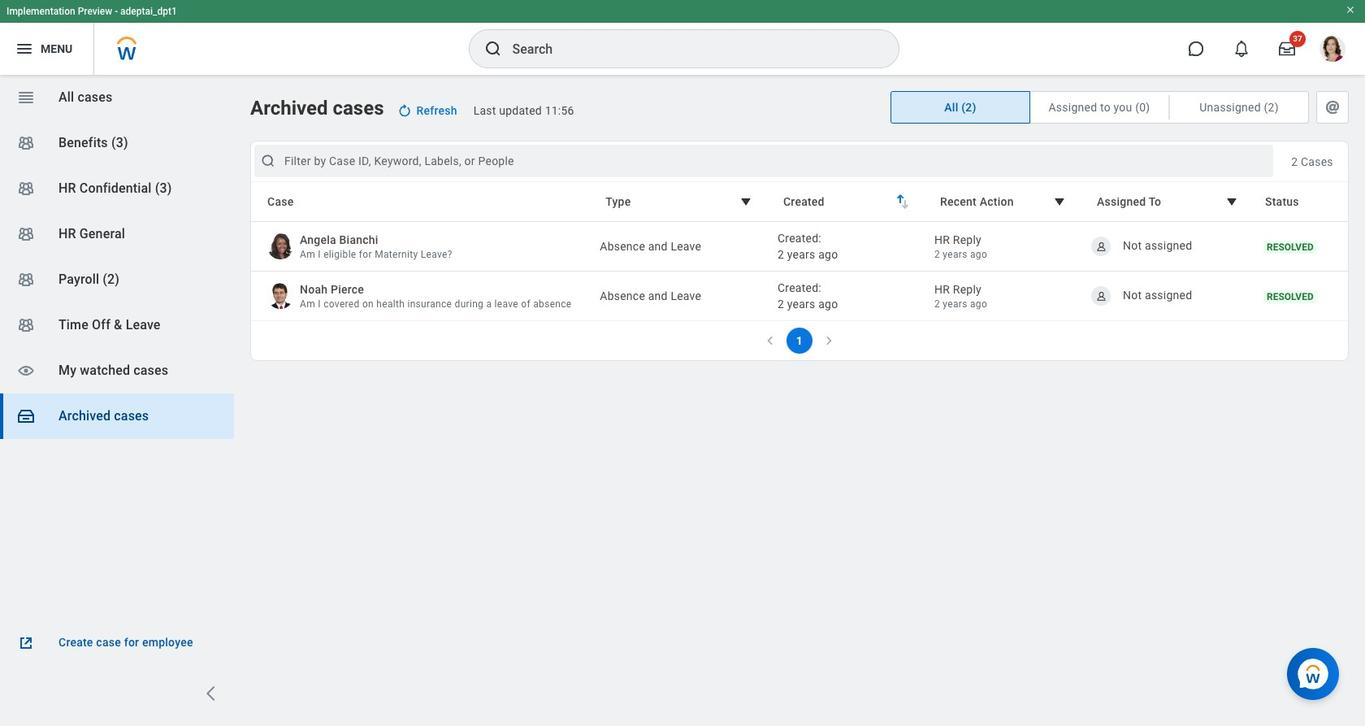 Task type: describe. For each thing, give the bounding box(es) containing it.
visible image
[[16, 361, 36, 380]]

caret down image for type
[[737, 192, 756, 211]]

am i eligible for maternity leave? button
[[300, 248, 453, 261]]

1 button
[[787, 328, 813, 354]]

ext link image
[[16, 633, 36, 653]]

resolved for pierce
[[1267, 291, 1314, 303]]

unassigned (2) button
[[1171, 92, 1309, 123]]

time off & leave link
[[0, 302, 234, 348]]

notifications large image
[[1234, 41, 1250, 57]]

recent action
[[941, 195, 1014, 208]]

cases
[[1302, 155, 1334, 168]]

filter by case id, keyword, labels, or people. type label: to find cases with specific labels applied element
[[254, 145, 1274, 177]]

contact card matrix manager image for benefits (3)
[[16, 133, 36, 153]]

absence for bianchi
[[600, 240, 646, 253]]

menu button
[[0, 23, 94, 75]]

updated
[[499, 104, 542, 117]]

time off & leave
[[59, 317, 161, 333]]

menu banner
[[0, 0, 1366, 75]]

hr reply 2 years ago for angela bianchi
[[935, 233, 988, 260]]

assigned to you (0)
[[1049, 101, 1151, 114]]

hr general
[[59, 226, 125, 241]]

pierce
[[331, 283, 364, 296]]

my watched cases link
[[0, 348, 234, 393]]

reply for noah pierce
[[953, 283, 982, 296]]

37 button
[[1270, 31, 1306, 67]]

all (2) tab panel
[[250, 141, 1350, 361]]

2 cases
[[1292, 155, 1334, 168]]

(0)
[[1136, 101, 1151, 114]]

insurance
[[408, 298, 452, 310]]

unassigned (2)
[[1200, 101, 1279, 114]]

unassigned
[[1200, 101, 1262, 114]]

absence
[[534, 298, 572, 310]]

last updated 11:56
[[474, 104, 575, 117]]

-
[[115, 6, 118, 17]]

user image
[[1096, 240, 1108, 252]]

not assigned for angela bianchi
[[1124, 239, 1193, 252]]

benefits (3) link
[[0, 120, 234, 166]]

leave for bianchi
[[671, 240, 702, 253]]

noah pierce am i covered on health insurance during a leave of absence
[[300, 283, 572, 310]]

confidential
[[80, 180, 152, 196]]

off
[[92, 317, 111, 333]]

case
[[96, 636, 121, 649]]

created: 2 years ago for pierce
[[778, 281, 839, 311]]

type
[[606, 195, 631, 208]]

i for noah
[[318, 298, 321, 310]]

(2) for unassigned (2)
[[1265, 101, 1279, 114]]

on
[[362, 298, 374, 310]]

refresh button
[[391, 98, 467, 124]]

11:56
[[545, 104, 575, 117]]

payroll (2) link
[[0, 257, 234, 302]]

type button
[[595, 186, 767, 217]]

benefits (3)
[[59, 135, 128, 150]]

archived inside list
[[59, 408, 111, 424]]

i for angela
[[318, 249, 321, 260]]

assigned for angela bianchi
[[1146, 239, 1193, 252]]

menu
[[41, 42, 73, 55]]

all cases link
[[0, 75, 234, 120]]

am for noah pierce
[[300, 298, 315, 310]]

action
[[980, 195, 1014, 208]]

assigned for assigned to
[[1098, 195, 1147, 208]]

1 horizontal spatial archived cases
[[250, 97, 384, 120]]

and for noah pierce
[[649, 289, 668, 302]]

all (2)
[[945, 101, 977, 114]]

chevron right image
[[202, 684, 221, 703]]

refresh
[[417, 104, 457, 117]]

during
[[455, 298, 484, 310]]

assigned for assigned to you (0)
[[1049, 101, 1098, 114]]

sort up image
[[891, 189, 911, 209]]

last
[[474, 104, 496, 117]]

reset image
[[397, 102, 413, 119]]

hr confidential (3)
[[59, 180, 172, 196]]

list containing all cases
[[0, 75, 234, 439]]

my
[[59, 363, 77, 378]]

create case for employee
[[59, 636, 193, 649]]

to
[[1149, 195, 1162, 208]]

a
[[487, 298, 492, 310]]

contact card matrix manager image for hr general
[[16, 224, 36, 244]]

not assigned for noah pierce
[[1124, 288, 1193, 301]]

payroll
[[59, 272, 99, 287]]

cases down "my watched cases" link
[[114, 408, 149, 424]]

am i covered on health insurance during a leave of absence button
[[300, 298, 572, 311]]

and for angela bianchi
[[649, 240, 668, 253]]

at tag mention image
[[1324, 98, 1343, 117]]

covered
[[324, 298, 360, 310]]

not for bianchi
[[1124, 239, 1143, 252]]

archived cases inside list
[[59, 408, 149, 424]]

contact card matrix manager image for payroll (2)
[[16, 270, 36, 289]]

1 vertical spatial for
[[124, 636, 139, 649]]

benefits
[[59, 135, 108, 150]]

contact card matrix manager image for time off & leave
[[16, 315, 36, 335]]

close environment banner image
[[1346, 5, 1356, 15]]

health
[[377, 298, 405, 310]]



Task type: locate. For each thing, give the bounding box(es) containing it.
0 vertical spatial hr reply 2 years ago
[[935, 233, 988, 260]]

(3)
[[111, 135, 128, 150], [155, 180, 172, 196]]

2 absence from the top
[[600, 289, 646, 302]]

leave
[[495, 298, 519, 310]]

maternity
[[375, 249, 418, 260]]

1 caret down image from the left
[[737, 192, 756, 211]]

1 vertical spatial assigned
[[1146, 288, 1193, 301]]

preview
[[78, 6, 112, 17]]

1 vertical spatial hr reply 2 years ago
[[935, 283, 988, 310]]

angela
[[300, 233, 336, 246]]

caret down image left status
[[1223, 192, 1242, 211]]

0 vertical spatial for
[[359, 249, 372, 260]]

hr reply 2 years ago for noah pierce
[[935, 283, 988, 310]]

1 vertical spatial created: 2 years ago
[[778, 281, 839, 311]]

resolved for bianchi
[[1267, 242, 1314, 253]]

0 vertical spatial created: 2 years ago
[[778, 232, 839, 261]]

contact card matrix manager image
[[16, 179, 36, 198]]

2 assigned from the top
[[1146, 288, 1193, 301]]

(3) inside benefits (3) "link"
[[111, 135, 128, 150]]

contact card matrix manager image left payroll
[[16, 270, 36, 289]]

1 vertical spatial leave
[[671, 289, 702, 302]]

justify image
[[15, 39, 34, 59]]

search image
[[260, 153, 276, 169]]

absence and leave
[[600, 240, 702, 253], [600, 289, 702, 302]]

recent
[[941, 195, 977, 208]]

0 vertical spatial assigned
[[1146, 239, 1193, 252]]

assigned
[[1146, 239, 1193, 252], [1146, 288, 1193, 301]]

leave inside time off & leave link
[[126, 317, 161, 333]]

chevron left small image
[[763, 333, 779, 349]]

absence right absence
[[600, 289, 646, 302]]

cases right watched
[[134, 363, 168, 378]]

archived cases link
[[0, 393, 234, 439]]

1 vertical spatial absence and leave
[[600, 289, 702, 302]]

0 vertical spatial absence
[[600, 240, 646, 253]]

adeptai_dpt1
[[120, 6, 177, 17]]

created: 2 years ago
[[778, 232, 839, 261], [778, 281, 839, 311]]

created: 2 years ago down created
[[778, 232, 839, 261]]

0 vertical spatial created:
[[778, 232, 822, 245]]

created: for angela bianchi
[[778, 232, 822, 245]]

not
[[1124, 239, 1143, 252], [1124, 288, 1143, 301]]

am inside noah pierce am i covered on health insurance during a leave of absence
[[300, 298, 315, 310]]

cases left reset image on the top left
[[333, 97, 384, 120]]

1 vertical spatial assigned
[[1098, 195, 1147, 208]]

2 created: 2 years ago from the top
[[778, 281, 839, 311]]

all (2) button
[[892, 92, 1030, 123]]

1 vertical spatial i
[[318, 298, 321, 310]]

2 caret down image from the left
[[1223, 192, 1242, 211]]

1 vertical spatial reply
[[953, 283, 982, 296]]

2 not from the top
[[1124, 288, 1143, 301]]

hr
[[59, 180, 76, 196], [59, 226, 76, 241], [935, 233, 950, 246], [935, 283, 950, 296]]

2 horizontal spatial (2)
[[1265, 101, 1279, 114]]

2 hr reply 2 years ago from the top
[[935, 283, 988, 310]]

hr general link
[[0, 211, 234, 257]]

1 not from the top
[[1124, 239, 1143, 252]]

3 contact card matrix manager image from the top
[[16, 270, 36, 289]]

leave?
[[421, 249, 453, 260]]

i inside noah pierce am i covered on health insurance during a leave of absence
[[318, 298, 321, 310]]

2 absence and leave from the top
[[600, 289, 702, 302]]

1 resolved from the top
[[1267, 242, 1314, 253]]

i down angela
[[318, 249, 321, 260]]

contact card matrix manager image inside payroll (2) link
[[16, 270, 36, 289]]

noah
[[300, 283, 328, 296]]

not assigned
[[1124, 239, 1193, 252], [1124, 288, 1193, 301]]

created: 2 years ago for bianchi
[[778, 232, 839, 261]]

not right user image
[[1124, 288, 1143, 301]]

1 and from the top
[[649, 240, 668, 253]]

eligible
[[324, 249, 357, 260]]

archived cases down watched
[[59, 408, 149, 424]]

contact card matrix manager image up contact card matrix manager image
[[16, 133, 36, 153]]

for right case
[[124, 636, 139, 649]]

0 vertical spatial assigned
[[1049, 101, 1098, 114]]

1 assigned from the top
[[1146, 239, 1193, 252]]

1 am from the top
[[300, 249, 315, 260]]

0 vertical spatial resolved
[[1267, 242, 1314, 253]]

0 horizontal spatial for
[[124, 636, 139, 649]]

assigned right user image
[[1146, 288, 1193, 301]]

not assigned right user image
[[1124, 288, 1193, 301]]

reply for angela bianchi
[[953, 233, 982, 246]]

2 and from the top
[[649, 289, 668, 302]]

for
[[359, 249, 372, 260], [124, 636, 139, 649]]

assigned inside 'button'
[[1098, 195, 1147, 208]]

user image
[[1096, 290, 1108, 302]]

am for angela bianchi
[[300, 249, 315, 260]]

archived cases
[[250, 97, 384, 120], [59, 408, 149, 424]]

implementation preview -   adeptai_dpt1
[[7, 6, 177, 17]]

caret down image inside assigned to 'button'
[[1223, 192, 1242, 211]]

1 vertical spatial (3)
[[155, 180, 172, 196]]

1 horizontal spatial caret down image
[[1223, 192, 1242, 211]]

not for pierce
[[1124, 288, 1143, 301]]

1 contact card matrix manager image from the top
[[16, 133, 36, 153]]

37
[[1294, 34, 1303, 43]]

status
[[1266, 195, 1300, 208]]

1 created: 2 years ago from the top
[[778, 232, 839, 261]]

0 horizontal spatial all
[[59, 89, 74, 105]]

1 i from the top
[[318, 249, 321, 260]]

resolved
[[1267, 242, 1314, 253], [1267, 291, 1314, 303]]

(2) for payroll (2)
[[103, 272, 120, 287]]

assigned
[[1049, 101, 1098, 114], [1098, 195, 1147, 208]]

assigned inside button
[[1049, 101, 1098, 114]]

2 am from the top
[[300, 298, 315, 310]]

1 horizontal spatial (3)
[[155, 180, 172, 196]]

contact card matrix manager image
[[16, 133, 36, 153], [16, 224, 36, 244], [16, 270, 36, 289], [16, 315, 36, 335]]

caret down image
[[1050, 192, 1070, 211]]

all for all (2)
[[945, 101, 959, 114]]

all for all cases
[[59, 89, 74, 105]]

absence for pierce
[[600, 289, 646, 302]]

contact card matrix manager image inside hr general link
[[16, 224, 36, 244]]

case
[[267, 195, 294, 208]]

cases up benefits (3)
[[78, 89, 113, 105]]

recent action button
[[930, 186, 1081, 217]]

0 horizontal spatial (3)
[[111, 135, 128, 150]]

all
[[59, 89, 74, 105], [945, 101, 959, 114]]

2 resolved from the top
[[1267, 291, 1314, 303]]

1 vertical spatial created:
[[778, 281, 822, 294]]

created: down created
[[778, 232, 822, 245]]

create case for employee link
[[16, 633, 218, 653]]

0 vertical spatial absence and leave
[[600, 240, 702, 253]]

created: for noah pierce
[[778, 281, 822, 294]]

2 i from the top
[[318, 298, 321, 310]]

0 vertical spatial not
[[1124, 239, 1143, 252]]

created: 2 years ago up 1 button
[[778, 281, 839, 311]]

1 horizontal spatial all
[[945, 101, 959, 114]]

sort down image
[[896, 194, 915, 214]]

1 vertical spatial not assigned
[[1124, 288, 1193, 301]]

1 horizontal spatial for
[[359, 249, 372, 260]]

1 horizontal spatial archived
[[250, 97, 328, 120]]

2 reply from the top
[[953, 283, 982, 296]]

1 vertical spatial am
[[300, 298, 315, 310]]

archived up search icon
[[250, 97, 328, 120]]

contact card matrix manager image inside time off & leave link
[[16, 315, 36, 335]]

i inside angela bianchi am i eligible for maternity leave?
[[318, 249, 321, 260]]

years
[[788, 248, 816, 261], [943, 249, 968, 260], [788, 298, 816, 311], [943, 298, 968, 310]]

all inside button
[[945, 101, 959, 114]]

not assigned down to
[[1124, 239, 1193, 252]]

1 vertical spatial absence
[[600, 289, 646, 302]]

caret down image for assigned to
[[1223, 192, 1242, 211]]

0 horizontal spatial archived cases
[[59, 408, 149, 424]]

profile logan mcneil image
[[1320, 36, 1346, 65]]

tab list
[[891, 91, 1350, 124]]

0 vertical spatial archived
[[250, 97, 328, 120]]

hr confidential (3) link
[[0, 166, 234, 211]]

2 contact card matrix manager image from the top
[[16, 224, 36, 244]]

created:
[[778, 232, 822, 245], [778, 281, 822, 294]]

caret down image
[[737, 192, 756, 211], [1223, 192, 1242, 211]]

employee
[[142, 636, 193, 649]]

i down 'noah'
[[318, 298, 321, 310]]

tab list containing all (2)
[[891, 91, 1350, 124]]

chevron right small image
[[821, 333, 837, 349]]

1 created: from the top
[[778, 232, 822, 245]]

1 hr reply 2 years ago from the top
[[935, 233, 988, 260]]

(3) right confidential
[[155, 180, 172, 196]]

0 vertical spatial i
[[318, 249, 321, 260]]

grid view image
[[16, 88, 36, 107]]

of
[[521, 298, 531, 310]]

(2)
[[962, 101, 977, 114], [1265, 101, 1279, 114], [103, 272, 120, 287]]

absence down the type
[[600, 240, 646, 253]]

1 vertical spatial not
[[1124, 288, 1143, 301]]

ago
[[819, 248, 839, 261], [971, 249, 988, 260], [819, 298, 839, 311], [971, 298, 988, 310]]

am down angela
[[300, 249, 315, 260]]

to
[[1101, 101, 1111, 114]]

implementation
[[7, 6, 75, 17]]

&
[[114, 317, 122, 333]]

reply
[[953, 233, 982, 246], [953, 283, 982, 296]]

list
[[0, 75, 234, 439]]

hr reply 2 years ago
[[935, 233, 988, 260], [935, 283, 988, 310]]

assigned for noah pierce
[[1146, 288, 1193, 301]]

1 absence and leave from the top
[[600, 240, 702, 253]]

0 vertical spatial leave
[[671, 240, 702, 253]]

bianchi
[[339, 233, 379, 246]]

2 not assigned from the top
[[1124, 288, 1193, 301]]

1 horizontal spatial (2)
[[962, 101, 977, 114]]

search image
[[483, 39, 503, 59]]

watched
[[80, 363, 130, 378]]

0 vertical spatial reply
[[953, 233, 982, 246]]

time
[[59, 317, 89, 333]]

1 vertical spatial archived
[[59, 408, 111, 424]]

0 vertical spatial and
[[649, 240, 668, 253]]

(2) for all (2)
[[962, 101, 977, 114]]

contact card matrix manager image down contact card matrix manager image
[[16, 224, 36, 244]]

am
[[300, 249, 315, 260], [300, 298, 315, 310]]

i
[[318, 249, 321, 260], [318, 298, 321, 310]]

cases
[[78, 89, 113, 105], [333, 97, 384, 120], [134, 363, 168, 378], [114, 408, 149, 424]]

(2) inside list
[[103, 272, 120, 287]]

inbox large image
[[1280, 41, 1296, 57]]

payroll (2)
[[59, 272, 120, 287]]

created button
[[773, 186, 924, 217]]

1 vertical spatial and
[[649, 289, 668, 302]]

created
[[784, 195, 825, 208]]

Search Workday  search field
[[513, 31, 865, 67]]

(3) inside hr confidential (3) link
[[155, 180, 172, 196]]

my watched cases
[[59, 363, 168, 378]]

1
[[797, 334, 803, 347]]

general
[[80, 226, 125, 241]]

assigned to
[[1098, 195, 1162, 208]]

create
[[59, 636, 93, 649]]

and
[[649, 240, 668, 253], [649, 289, 668, 302]]

am inside angela bianchi am i eligible for maternity leave?
[[300, 249, 315, 260]]

absence and leave for angela bianchi
[[600, 240, 702, 253]]

0 vertical spatial am
[[300, 249, 315, 260]]

0 horizontal spatial (2)
[[103, 272, 120, 287]]

0 horizontal spatial caret down image
[[737, 192, 756, 211]]

inbox image
[[16, 406, 36, 426]]

assigned to you (0) button
[[1031, 92, 1169, 123]]

1 absence from the top
[[600, 240, 646, 253]]

(3) right 'benefits'
[[111, 135, 128, 150]]

2 vertical spatial leave
[[126, 317, 161, 333]]

1 vertical spatial resolved
[[1267, 291, 1314, 303]]

not right user icon
[[1124, 239, 1143, 252]]

you
[[1114, 101, 1133, 114]]

1 reply from the top
[[953, 233, 982, 246]]

0 horizontal spatial archived
[[59, 408, 111, 424]]

for inside angela bianchi am i eligible for maternity leave?
[[359, 249, 372, 260]]

absence and leave for noah pierce
[[600, 289, 702, 302]]

leave
[[671, 240, 702, 253], [671, 289, 702, 302], [126, 317, 161, 333]]

assigned to button
[[1087, 186, 1253, 217]]

Filter by Case ID, Keyword, Labels, or People text field
[[285, 153, 1249, 169]]

absence
[[600, 240, 646, 253], [600, 289, 646, 302]]

all cases
[[59, 89, 113, 105]]

contact card matrix manager image inside benefits (3) "link"
[[16, 133, 36, 153]]

1 not assigned from the top
[[1124, 239, 1193, 252]]

2 created: from the top
[[778, 281, 822, 294]]

contact card matrix manager image up 'visible' image on the left of page
[[16, 315, 36, 335]]

created: up 1
[[778, 281, 822, 294]]

for down the bianchi
[[359, 249, 372, 260]]

all inside list
[[59, 89, 74, 105]]

archived
[[250, 97, 328, 120], [59, 408, 111, 424]]

assigned down assigned to 'button'
[[1146, 239, 1193, 252]]

4 contact card matrix manager image from the top
[[16, 315, 36, 335]]

archived down my
[[59, 408, 111, 424]]

leave for pierce
[[671, 289, 702, 302]]

0 vertical spatial archived cases
[[250, 97, 384, 120]]

caret down image down filter by case id, keyword, labels, or people. type label: to find cases with specific labels applied element
[[737, 192, 756, 211]]

1 vertical spatial archived cases
[[59, 408, 149, 424]]

2
[[1292, 155, 1299, 168], [778, 248, 785, 261], [935, 249, 941, 260], [778, 298, 785, 311], [935, 298, 941, 310]]

am down 'noah'
[[300, 298, 315, 310]]

archived cases up search icon
[[250, 97, 384, 120]]

0 vertical spatial not assigned
[[1124, 239, 1193, 252]]

caret down image inside type 'button'
[[737, 192, 756, 211]]

angela bianchi am i eligible for maternity leave?
[[300, 233, 453, 260]]

0 vertical spatial (3)
[[111, 135, 128, 150]]



Task type: vqa. For each thing, say whether or not it's contained in the screenshot.
Gigs to Help You Develop's Gigs
no



